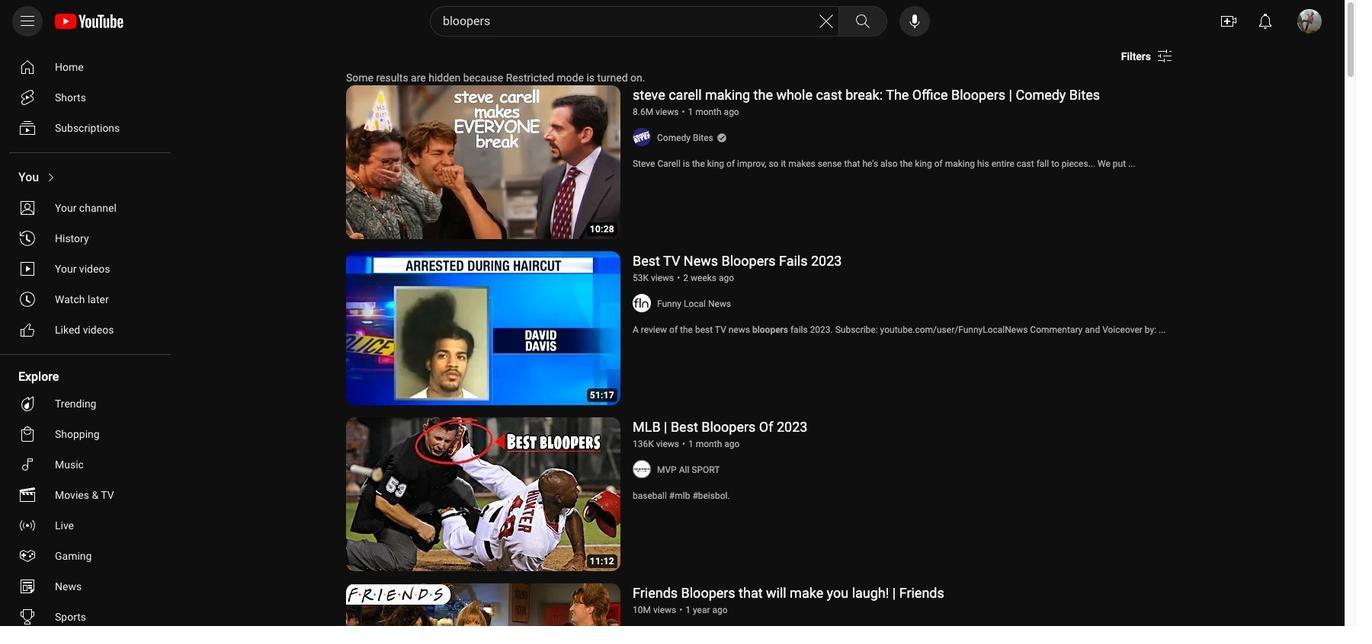 Task type: vqa. For each thing, say whether or not it's contained in the screenshot.
right Live
no



Task type: describe. For each thing, give the bounding box(es) containing it.
10 option from the top
[[9, 389, 165, 419]]

16 option from the top
[[9, 572, 165, 602]]

mlb | best bloopers of 2023 by mvp all sport  136,959 views 1 month ago 11 minutes, 12 seconds element
[[633, 419, 807, 435]]

13 option from the top
[[9, 480, 165, 511]]

go to channel image for mlb | best bloopers of 2023 by mvp all sport  136,959 views 1 month ago 11 minutes, 12 seconds element
[[633, 460, 651, 479]]

12 option from the top
[[9, 450, 165, 480]]

7 option from the top
[[9, 254, 165, 284]]

8 option from the top
[[9, 284, 165, 315]]

3 option from the top
[[9, 113, 165, 143]]

go to channel image
[[633, 128, 651, 146]]

9 option from the top
[[9, 315, 165, 345]]

1 option from the top
[[9, 52, 165, 82]]

11 option from the top
[[9, 419, 165, 450]]

10 minutes, 28 seconds element
[[590, 225, 614, 234]]

14 option from the top
[[9, 511, 165, 541]]



Task type: locate. For each thing, give the bounding box(es) containing it.
None text field
[[1121, 50, 1151, 63]]

go to channel image
[[633, 294, 651, 313], [633, 460, 651, 479]]

11 minutes, 12 seconds element
[[590, 557, 614, 566]]

0 vertical spatial go to channel image
[[633, 294, 651, 313]]

1 vertical spatial go to channel image
[[633, 460, 651, 479]]

1 go to channel image from the top
[[633, 294, 651, 313]]

5 option from the top
[[9, 193, 165, 223]]

friends bloopers that will make you laugh! | friends by warner bros. tv 10,576,082 views 1 year ago 9 minutes, 8 seconds element
[[633, 585, 944, 601]]

17 option from the top
[[9, 602, 165, 627]]

6 option from the top
[[9, 223, 165, 254]]

avatar image image
[[1297, 9, 1322, 34]]

2 option from the top
[[9, 82, 165, 113]]

4 option from the top
[[9, 162, 165, 193]]

best tv news bloopers fails 2023 by funny local news 53,435 views 2 weeks ago 51 minutes element
[[633, 253, 842, 269]]

option
[[9, 52, 165, 82], [9, 82, 165, 113], [9, 113, 165, 143], [9, 162, 165, 193], [9, 193, 165, 223], [9, 223, 165, 254], [9, 254, 165, 284], [9, 284, 165, 315], [9, 315, 165, 345], [9, 389, 165, 419], [9, 419, 165, 450], [9, 450, 165, 480], [9, 480, 165, 511], [9, 511, 165, 541], [9, 541, 165, 572], [9, 572, 165, 602], [9, 602, 165, 627]]

go to channel image for best tv news bloopers fails 2023 by funny local news 53,435 views 2 weeks ago 51 minutes element
[[633, 294, 651, 313]]

Search text field
[[443, 11, 817, 31]]

None search field
[[402, 6, 890, 37]]

steve carell making the whole cast break: the office bloopers | comedy bites by comedy bites 8,636,482 views 1 month ago 10 minutes, 28 seconds element
[[633, 87, 1100, 103]]

15 option from the top
[[9, 541, 165, 572]]

51 minutes, 17 seconds element
[[590, 391, 614, 400]]

2 go to channel image from the top
[[633, 460, 651, 479]]



